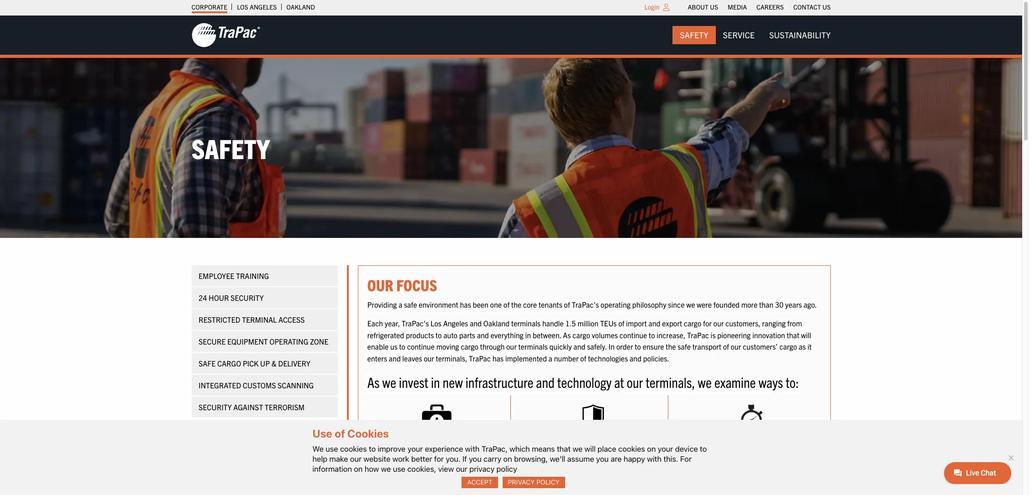 Task type: vqa. For each thing, say whether or not it's contained in the screenshot.
bottommost the 'learn'
no



Task type: describe. For each thing, give the bounding box(es) containing it.
0 horizontal spatial oakland
[[287, 3, 315, 11]]

2 your from the left
[[658, 445, 673, 454]]

customs
[[243, 382, 276, 391]]

core
[[523, 300, 537, 309]]

are
[[611, 455, 622, 464]]

0 horizontal spatial the
[[511, 300, 522, 309]]

0 vertical spatial a
[[399, 300, 402, 309]]

0 vertical spatial on
[[647, 445, 656, 454]]

transport
[[693, 343, 722, 352]]

0 vertical spatial terminals
[[511, 319, 541, 328]]

and up parts
[[470, 319, 482, 328]]

technologies
[[588, 354, 628, 364]]

los angeles
[[237, 3, 277, 11]]

cargo left as
[[780, 343, 797, 352]]

will inside the use of cookies we use cookies to improve your experience with trapac, which means that we will place cookies on your device to help make our website work better for you. if you carry on browsing, we'll assume you are happy with this. for information on how we use cookies, view our privacy policy
[[585, 445, 596, 454]]

customers'
[[743, 343, 778, 352]]

of
[[470, 440, 479, 449]]

order
[[617, 343, 633, 352]]

to up the ensure
[[649, 331, 655, 340]]

we
[[313, 445, 324, 454]]

1 vertical spatial in
[[431, 373, 440, 391]]

delays
[[793, 440, 818, 449]]

about us
[[688, 3, 718, 11]]

cargo down parts
[[461, 343, 479, 352]]

which
[[510, 445, 530, 454]]

privacy policy link
[[503, 478, 565, 489]]

safe cargo pick up & delivery
[[198, 360, 310, 369]]

for inside each year, trapac's los angeles and oakland terminals handle 1.5 million teus of import and export cargo for our customers, ranging from refrigerated products to auto parts and everything in between. as cargo volumes continue to increase, trapac is pioneering innovation that will enable us to continue moving cargo through our terminals quickly and safely. in order to ensure the safe transport of our customers' cargo as it enters and leaves our terminals, trapac has implemented a number of technologies and policies.
[[703, 319, 712, 328]]

new
[[443, 373, 463, 391]]

policy
[[497, 465, 517, 474]]

our down if
[[456, 465, 468, 474]]

as
[[799, 343, 806, 352]]

volumes
[[592, 331, 618, 340]]

oakland inside each year, trapac's los angeles and oakland terminals handle 1.5 million teus of import and export cargo for our customers, ranging from refrigerated products to auto parts and everything in between. as cargo volumes continue to increase, trapac is pioneering innovation that will enable us to continue moving cargo through our terminals quickly and safely. in order to ensure the safe transport of our customers' cargo as it enters and leaves our terminals, trapac has implemented a number of technologies and policies.
[[484, 319, 510, 328]]

of inside the use of cookies we use cookies to improve your experience with trapac, which means that we will place cookies on your device to help make our website work better for you. if you carry on browsing, we'll assume you are happy with this. for information on how we use cookies, view our privacy policy
[[335, 428, 345, 441]]

and up through at the bottom of the page
[[477, 331, 489, 340]]

ranging
[[762, 319, 786, 328]]

corporate image
[[192, 22, 260, 48]]

0 horizontal spatial as
[[367, 373, 380, 391]]

policies.
[[643, 354, 669, 364]]

service
[[723, 30, 755, 40]]

better
[[411, 455, 432, 464]]

our
[[367, 276, 393, 295]]

we down the website
[[381, 465, 391, 474]]

will inside each year, trapac's los angeles and oakland terminals handle 1.5 million teus of import and export cargo for our customers, ranging from refrigerated products to auto parts and everything in between. as cargo volumes continue to increase, trapac is pioneering innovation that will enable us to continue moving cargo through our terminals quickly and safely. in order to ensure the safe transport of our customers' cargo as it enters and leaves our terminals, trapac has implemented a number of technologies and policies.
[[801, 331, 812, 340]]

providing
[[367, 300, 397, 309]]

terrorism
[[265, 403, 304, 413]]

media link
[[728, 0, 747, 13]]

privacy
[[470, 465, 495, 474]]

2 cookies from the left
[[619, 445, 645, 454]]

ago.
[[804, 300, 817, 309]]

our focus
[[367, 276, 437, 295]]

security
[[559, 440, 592, 449]]

our down everything
[[506, 343, 517, 352]]

moving
[[436, 343, 459, 352]]

year,
[[385, 319, 400, 328]]

about us link
[[688, 0, 718, 13]]

safety menu item
[[673, 26, 716, 44]]

employee training
[[198, 272, 269, 281]]

in inside each year, trapac's los angeles and oakland terminals handle 1.5 million teus of import and export cargo for our customers, ranging from refrigerated products to auto parts and everything in between. as cargo volumes continue to increase, trapac is pioneering innovation that will enable us to continue moving cargo through our terminals quickly and safely. in order to ensure the safe transport of our customers' cargo as it enters and leaves our terminals, trapac has implemented a number of technologies and policies.
[[525, 331, 531, 340]]

cargo down million
[[573, 331, 590, 340]]

and down us
[[389, 354, 401, 364]]

cargo
[[217, 360, 241, 369]]

device
[[675, 445, 698, 454]]

24 hour security link
[[192, 288, 338, 309]]

accept link
[[462, 478, 498, 489]]

pick
[[243, 360, 258, 369]]

about
[[688, 3, 709, 11]]

light image
[[663, 4, 670, 11]]

menu bar containing safety
[[673, 26, 838, 44]]

security inside "link"
[[230, 294, 264, 303]]

cookies,
[[407, 465, 436, 474]]

reduce
[[395, 440, 423, 449]]

providing a safe environment has been one of the core tenants of trapac's operating philosophy since we were founded more than 30 years ago.
[[367, 300, 817, 309]]

contact us link
[[794, 0, 831, 13]]

contact
[[794, 3, 821, 11]]

1 your from the left
[[408, 445, 423, 454]]

employee
[[198, 272, 234, 281]]

import
[[626, 319, 647, 328]]

integrated
[[198, 382, 241, 391]]

and left "export"
[[649, 319, 661, 328]]

sustainability
[[770, 30, 831, 40]]

our down pioneering
[[731, 343, 741, 352]]

1 horizontal spatial use
[[393, 465, 406, 474]]

our right at
[[627, 373, 643, 391]]

heighten
[[522, 440, 557, 449]]

trapac's inside each year, trapac's los angeles and oakland terminals handle 1.5 million teus of import and export cargo for our customers, ranging from refrigerated products to auto parts and everything in between. as cargo volumes continue to increase, trapac is pioneering innovation that will enable us to continue moving cargo through our terminals quickly and safely. in order to ensure the safe transport of our customers' cargo as it enters and leaves our terminals, trapac has implemented a number of technologies and policies.
[[402, 319, 429, 328]]

through
[[480, 343, 505, 352]]

and down order
[[630, 354, 642, 364]]

sustainability link
[[762, 26, 838, 44]]

we left invest
[[382, 373, 396, 391]]

pioneering
[[718, 331, 751, 340]]

leaves
[[403, 354, 422, 364]]

0 vertical spatial trapac
[[687, 331, 709, 340]]

than
[[759, 300, 774, 309]]

2 you from the left
[[596, 455, 609, 464]]

the inside each year, trapac's los angeles and oakland terminals handle 1.5 million teus of import and export cargo for our customers, ranging from refrigerated products to auto parts and everything in between. as cargo volumes continue to increase, trapac is pioneering innovation that will enable us to continue moving cargo through our terminals quickly and safely. in order to ensure the safe transport of our customers' cargo as it enters and leaves our terminals, trapac has implemented a number of technologies and policies.
[[666, 343, 676, 352]]

tenants
[[539, 300, 563, 309]]

0 horizontal spatial safety
[[192, 131, 270, 165]]

to right 'device'
[[700, 445, 707, 454]]

secure equipment operating zone link
[[192, 332, 338, 353]]

customer
[[719, 440, 757, 449]]

handle
[[542, 319, 564, 328]]

that inside the use of cookies we use cookies to improve your experience with trapac, which means that we will place cookies on your device to help make our website work better for you. if you carry on browsing, we'll assume you are happy with this. for information on how we use cookies, view our privacy policy
[[557, 445, 571, 454]]

1 cookies from the left
[[340, 445, 367, 454]]

1 horizontal spatial terminals,
[[646, 373, 695, 391]]

since
[[668, 300, 685, 309]]

as we invest in new infrastructure and technology at our terminals, we examine ways to:
[[367, 373, 799, 391]]

delivery
[[278, 360, 310, 369]]

and down implemented
[[536, 373, 555, 391]]

enters
[[367, 354, 387, 364]]

of right tenants
[[564, 300, 570, 309]]

angeles inside the los angeles link
[[250, 3, 277, 11]]

number
[[554, 354, 579, 364]]

browsing,
[[514, 455, 548, 464]]

us for contact us
[[823, 3, 831, 11]]

access
[[278, 316, 305, 325]]

cargo right "export"
[[684, 319, 702, 328]]

of down pioneering
[[723, 343, 729, 352]]

1 vertical spatial security
[[198, 403, 232, 413]]

assume
[[567, 455, 594, 464]]

against
[[233, 403, 263, 413]]

for inside the use of cookies we use cookies to improve your experience with trapac, which means that we will place cookies on your device to help make our website work better for you. if you carry on browsing, we'll assume you are happy with this. for information on how we use cookies, view our privacy policy
[[434, 455, 444, 464]]

the
[[424, 440, 438, 449]]

0 horizontal spatial has
[[460, 300, 471, 309]]

from
[[788, 319, 802, 328]]

oakland link
[[287, 0, 315, 13]]

integrated customs scanning
[[198, 382, 314, 391]]

increase,
[[657, 331, 686, 340]]

zone
[[310, 338, 328, 347]]

means
[[532, 445, 555, 454]]

media
[[728, 3, 747, 11]]

of right the one
[[504, 300, 510, 309]]

implemented
[[505, 354, 547, 364]]



Task type: locate. For each thing, give the bounding box(es) containing it.
0 horizontal spatial you
[[469, 455, 482, 464]]

1 horizontal spatial continue
[[620, 331, 647, 340]]

1 vertical spatial safe
[[678, 343, 691, 352]]

for down experience
[[434, 455, 444, 464]]

technology
[[557, 373, 612, 391]]

1 horizontal spatial oakland
[[484, 319, 510, 328]]

that down from
[[787, 331, 800, 340]]

continue
[[620, 331, 647, 340], [407, 343, 435, 352]]

menu bar up "service"
[[683, 0, 836, 13]]

years
[[785, 300, 802, 309]]

will up assume at bottom right
[[585, 445, 596, 454]]

0 horizontal spatial and
[[652, 440, 667, 449]]

1 vertical spatial trapac
[[469, 354, 491, 364]]

work
[[393, 455, 409, 464]]

teus
[[600, 319, 617, 328]]

los up corporate image
[[237, 3, 248, 11]]

0 horizontal spatial cookies
[[340, 445, 367, 454]]

1 vertical spatial oakland
[[484, 319, 510, 328]]

on left 'device'
[[647, 445, 656, 454]]

safe down the increase,
[[678, 343, 691, 352]]

on up the policy
[[504, 455, 512, 464]]

0 horizontal spatial a
[[399, 300, 402, 309]]

0 horizontal spatial with
[[465, 445, 480, 454]]

reduce the chance of incidence/injury
[[395, 440, 479, 457]]

that inside each year, trapac's los angeles and oakland terminals handle 1.5 million teus of import and export cargo for our customers, ranging from refrigerated products to auto parts and everything in between. as cargo volumes continue to increase, trapac is pioneering innovation that will enable us to continue moving cargo through our terminals quickly and safely. in order to ensure the safe transport of our customers' cargo as it enters and leaves our terminals, trapac has implemented a number of technologies and policies.
[[787, 331, 800, 340]]

security up restricted terminal access
[[230, 294, 264, 303]]

in
[[525, 331, 531, 340], [431, 373, 440, 391]]

a right providing
[[399, 300, 402, 309]]

safely.
[[587, 343, 607, 352]]

1 vertical spatial the
[[666, 343, 676, 352]]

terminals, inside each year, trapac's los angeles and oakland terminals handle 1.5 million teus of import and export cargo for our customers, ranging from refrigerated products to auto parts and everything in between. as cargo volumes continue to increase, trapac is pioneering innovation that will enable us to continue moving cargo through our terminals quickly and safely. in order to ensure the safe transport of our customers' cargo as it enters and leaves our terminals, trapac has implemented a number of technologies and policies.
[[436, 354, 467, 364]]

help
[[313, 455, 328, 464]]

continue down import
[[620, 331, 647, 340]]

1 horizontal spatial has
[[493, 354, 504, 364]]

with left "this." on the right
[[647, 455, 662, 464]]

1 us from the left
[[710, 3, 718, 11]]

and inside heighten security for personnel and cargo
[[652, 440, 667, 449]]

between.
[[533, 331, 561, 340]]

1 horizontal spatial with
[[647, 455, 662, 464]]

us
[[710, 3, 718, 11], [823, 3, 831, 11]]

0 vertical spatial continue
[[620, 331, 647, 340]]

you
[[469, 455, 482, 464], [596, 455, 609, 464]]

use down work
[[393, 465, 406, 474]]

1 vertical spatial that
[[557, 445, 571, 454]]

1 horizontal spatial trapac
[[687, 331, 709, 340]]

this.
[[664, 455, 678, 464]]

login
[[645, 3, 660, 11]]

safe
[[404, 300, 417, 309], [678, 343, 691, 352]]

los down environment
[[431, 319, 442, 328]]

0 horizontal spatial in
[[431, 373, 440, 391]]

to right order
[[635, 343, 641, 352]]

environment
[[419, 300, 458, 309]]

to up the website
[[369, 445, 376, 454]]

0 horizontal spatial terminals,
[[436, 354, 467, 364]]

hour
[[209, 294, 229, 303]]

2 horizontal spatial on
[[647, 445, 656, 454]]

0 vertical spatial that
[[787, 331, 800, 340]]

us
[[390, 343, 398, 352]]

1 horizontal spatial you
[[596, 455, 609, 464]]

for up 'is'
[[703, 319, 712, 328]]

of right teus
[[619, 319, 625, 328]]

2 vertical spatial on
[[354, 465, 363, 474]]

1 horizontal spatial safe
[[678, 343, 691, 352]]

corporate
[[192, 3, 227, 11]]

0 vertical spatial in
[[525, 331, 531, 340]]

our right make at the bottom
[[350, 455, 362, 464]]

security against terrorism link
[[192, 398, 338, 419]]

0 vertical spatial will
[[801, 331, 812, 340]]

it
[[808, 343, 812, 352]]

0 vertical spatial trapac's
[[572, 300, 599, 309]]

1 horizontal spatial los
[[431, 319, 442, 328]]

and right risk
[[776, 440, 791, 449]]

us for about us
[[710, 3, 718, 11]]

1 horizontal spatial as
[[563, 331, 571, 340]]

and
[[470, 319, 482, 328], [649, 319, 661, 328], [477, 331, 489, 340], [574, 343, 586, 352], [389, 354, 401, 364], [630, 354, 642, 364], [536, 373, 555, 391]]

terminals, down moving
[[436, 354, 467, 364]]

that up we'll
[[557, 445, 571, 454]]

1 horizontal spatial angeles
[[443, 319, 468, 328]]

risk
[[759, 440, 774, 449]]

cookies up happy
[[619, 445, 645, 454]]

1 horizontal spatial trapac's
[[572, 300, 599, 309]]

terminals
[[511, 319, 541, 328], [519, 343, 548, 352]]

1 horizontal spatial cookies
[[619, 445, 645, 454]]

auto
[[444, 331, 458, 340]]

1 horizontal spatial the
[[666, 343, 676, 352]]

los inside each year, trapac's los angeles and oakland terminals handle 1.5 million teus of import and export cargo for our customers, ranging from refrigerated products to auto parts and everything in between. as cargo volumes continue to increase, trapac is pioneering innovation that will enable us to continue moving cargo through our terminals quickly and safely. in order to ensure the safe transport of our customers' cargo as it enters and leaves our terminals, trapac has implemented a number of technologies and policies.
[[431, 319, 442, 328]]

1 vertical spatial for
[[434, 455, 444, 464]]

of
[[504, 300, 510, 309], [564, 300, 570, 309], [619, 319, 625, 328], [723, 343, 729, 352], [580, 354, 587, 364], [335, 428, 345, 441]]

we up assume at bottom right
[[573, 445, 583, 454]]

0 vertical spatial safe
[[404, 300, 417, 309]]

0 vertical spatial safety
[[680, 30, 709, 40]]

terminals, down policies.
[[646, 373, 695, 391]]

0 horizontal spatial use
[[326, 445, 338, 454]]

angeles inside each year, trapac's los angeles and oakland terminals handle 1.5 million teus of import and export cargo for our customers, ranging from refrigerated products to auto parts and everything in between. as cargo volumes continue to increase, trapac is pioneering innovation that will enable us to continue moving cargo through our terminals quickly and safely. in order to ensure the safe transport of our customers' cargo as it enters and leaves our terminals, trapac has implemented a number of technologies and policies.
[[443, 319, 468, 328]]

your
[[408, 445, 423, 454], [658, 445, 673, 454]]

0 horizontal spatial that
[[557, 445, 571, 454]]

to right us
[[399, 343, 406, 352]]

integrated customs scanning link
[[192, 376, 338, 397]]

export
[[662, 319, 682, 328]]

employee training link
[[192, 266, 338, 287]]

angeles up auto
[[443, 319, 468, 328]]

service link
[[716, 26, 762, 44]]

1 vertical spatial safety
[[192, 131, 270, 165]]

will
[[801, 331, 812, 340], [585, 445, 596, 454]]

has left been
[[460, 300, 471, 309]]

&
[[271, 360, 276, 369]]

safety inside menu item
[[680, 30, 709, 40]]

our
[[714, 319, 724, 328], [506, 343, 517, 352], [731, 343, 741, 352], [424, 354, 434, 364], [627, 373, 643, 391], [350, 455, 362, 464], [456, 465, 468, 474]]

0 horizontal spatial us
[[710, 3, 718, 11]]

of right use
[[335, 428, 345, 441]]

1 horizontal spatial your
[[658, 445, 673, 454]]

los
[[237, 3, 248, 11], [431, 319, 442, 328]]

trapac's up million
[[572, 300, 599, 309]]

website
[[364, 455, 391, 464]]

1 vertical spatial use
[[393, 465, 406, 474]]

to:
[[786, 373, 799, 391]]

0 horizontal spatial will
[[585, 445, 596, 454]]

and left safely.
[[574, 343, 586, 352]]

1 horizontal spatial that
[[787, 331, 800, 340]]

0 horizontal spatial on
[[354, 465, 363, 474]]

1 horizontal spatial on
[[504, 455, 512, 464]]

and
[[652, 440, 667, 449], [776, 440, 791, 449]]

safe inside each year, trapac's los angeles and oakland terminals handle 1.5 million teus of import and export cargo for our customers, ranging from refrigerated products to auto parts and everything in between. as cargo volumes continue to increase, trapac is pioneering innovation that will enable us to continue moving cargo through our terminals quickly and safely. in order to ensure the safe transport of our customers' cargo as it enters and leaves our terminals, trapac has implemented a number of technologies and policies.
[[678, 343, 691, 352]]

trapac up transport
[[687, 331, 709, 340]]

privacy policy
[[508, 479, 560, 487]]

we'll
[[550, 455, 566, 464]]

angeles left the oakland link
[[250, 3, 277, 11]]

more
[[742, 300, 758, 309]]

infrastructure
[[466, 373, 534, 391]]

your up better
[[408, 445, 423, 454]]

0 horizontal spatial safe
[[404, 300, 417, 309]]

1 vertical spatial a
[[549, 354, 553, 364]]

1 vertical spatial angeles
[[443, 319, 468, 328]]

if
[[463, 455, 467, 464]]

our right leaves
[[424, 354, 434, 364]]

0 vertical spatial as
[[563, 331, 571, 340]]

of right number
[[580, 354, 587, 364]]

0 horizontal spatial trapac
[[469, 354, 491, 364]]

0 vertical spatial with
[[465, 445, 480, 454]]

1 vertical spatial with
[[647, 455, 662, 464]]

your up "this." on the right
[[658, 445, 673, 454]]

equipment
[[227, 338, 268, 347]]

0 vertical spatial los
[[237, 3, 248, 11]]

the
[[511, 300, 522, 309], [666, 343, 676, 352]]

customers,
[[726, 319, 761, 328]]

trapac down through at the bottom of the page
[[469, 354, 491, 364]]

1 horizontal spatial will
[[801, 331, 812, 340]]

a inside each year, trapac's los angeles and oakland terminals handle 1.5 million teus of import and export cargo for our customers, ranging from refrigerated products to auto parts and everything in between. as cargo volumes continue to increase, trapac is pioneering innovation that will enable us to continue moving cargo through our terminals quickly and safely. in order to ensure the safe transport of our customers' cargo as it enters and leaves our terminals, trapac has implemented a number of technologies and policies.
[[549, 354, 553, 364]]

1 horizontal spatial for
[[703, 319, 712, 328]]

menu bar
[[683, 0, 836, 13], [673, 26, 838, 44]]

menu bar down careers
[[673, 26, 838, 44]]

0 horizontal spatial trapac's
[[402, 319, 429, 328]]

24
[[198, 294, 207, 303]]

1 vertical spatial menu bar
[[673, 26, 838, 44]]

continue down products
[[407, 343, 435, 352]]

1 you from the left
[[469, 455, 482, 464]]

you right if
[[469, 455, 482, 464]]

1 vertical spatial trapac's
[[402, 319, 429, 328]]

we
[[687, 300, 695, 309], [382, 373, 396, 391], [698, 373, 712, 391], [573, 445, 583, 454], [381, 465, 391, 474]]

1 horizontal spatial safety
[[680, 30, 709, 40]]

0 vertical spatial menu bar
[[683, 0, 836, 13]]

security
[[230, 294, 264, 303], [198, 403, 232, 413]]

angeles
[[250, 3, 277, 11], [443, 319, 468, 328]]

1 horizontal spatial in
[[525, 331, 531, 340]]

safety
[[680, 30, 709, 40], [192, 131, 270, 165]]

1 horizontal spatial a
[[549, 354, 553, 364]]

terminals down core
[[511, 319, 541, 328]]

0 horizontal spatial continue
[[407, 343, 435, 352]]

1 horizontal spatial us
[[823, 3, 831, 11]]

0 vertical spatial terminals,
[[436, 354, 467, 364]]

million
[[578, 319, 599, 328]]

to left auto
[[436, 331, 442, 340]]

you down place
[[596, 455, 609, 464]]

login link
[[645, 3, 660, 11]]

we left were
[[687, 300, 695, 309]]

with
[[465, 445, 480, 454], [647, 455, 662, 464]]

oakland up everything
[[484, 319, 510, 328]]

philosophy
[[632, 300, 667, 309]]

in
[[609, 343, 615, 352]]

and up "this." on the right
[[652, 440, 667, 449]]

the left core
[[511, 300, 522, 309]]

in left between.
[[525, 331, 531, 340]]

on left how
[[354, 465, 363, 474]]

experience
[[425, 445, 463, 454]]

0 horizontal spatial los
[[237, 3, 248, 11]]

in left new on the bottom
[[431, 373, 440, 391]]

one
[[490, 300, 502, 309]]

0 vertical spatial use
[[326, 445, 338, 454]]

has inside each year, trapac's los angeles and oakland terminals handle 1.5 million teus of import and export cargo for our customers, ranging from refrigerated products to auto parts and everything in between. as cargo volumes continue to increase, trapac is pioneering innovation that will enable us to continue moving cargo through our terminals quickly and safely. in order to ensure the safe transport of our customers' cargo as it enters and leaves our terminals, trapac has implemented a number of technologies and policies.
[[493, 354, 504, 364]]

trapac's up products
[[402, 319, 429, 328]]

1 vertical spatial as
[[367, 373, 380, 391]]

cookies up make at the bottom
[[340, 445, 367, 454]]

as down 1.5
[[563, 331, 571, 340]]

0 vertical spatial for
[[703, 319, 712, 328]]

we left examine
[[698, 373, 712, 391]]

use up make at the bottom
[[326, 445, 338, 454]]

secure equipment operating zone
[[198, 338, 328, 347]]

cookies
[[340, 445, 367, 454], [619, 445, 645, 454]]

1 horizontal spatial and
[[776, 440, 791, 449]]

2 and from the left
[[776, 440, 791, 449]]

0 vertical spatial the
[[511, 300, 522, 309]]

1 and from the left
[[652, 440, 667, 449]]

0 horizontal spatial for
[[434, 455, 444, 464]]

oakland right the los angeles link at the top of the page
[[287, 3, 315, 11]]

1 vertical spatial terminals
[[519, 343, 548, 352]]

us right 'about'
[[710, 3, 718, 11]]

0 vertical spatial angeles
[[250, 3, 277, 11]]

been
[[473, 300, 489, 309]]

2 us from the left
[[823, 3, 831, 11]]

0 vertical spatial oakland
[[287, 3, 315, 11]]

parts
[[459, 331, 475, 340]]

is
[[711, 331, 716, 340]]

with up if
[[465, 445, 480, 454]]

1 vertical spatial will
[[585, 445, 596, 454]]

1 vertical spatial continue
[[407, 343, 435, 352]]

terminals up implemented
[[519, 343, 548, 352]]

information
[[313, 465, 352, 474]]

focus
[[397, 276, 437, 295]]

cargo
[[582, 448, 606, 457]]

security down integrated
[[198, 403, 232, 413]]

a down quickly
[[549, 354, 553, 364]]

as inside each year, trapac's los angeles and oakland terminals handle 1.5 million teus of import and export cargo for our customers, ranging from refrigerated products to auto parts and everything in between. as cargo volumes continue to increase, trapac is pioneering innovation that will enable us to continue moving cargo through our terminals quickly and safely. in order to ensure the safe transport of our customers' cargo as it enters and leaves our terminals, trapac has implemented a number of technologies and policies.
[[563, 331, 571, 340]]

0 horizontal spatial your
[[408, 445, 423, 454]]

scanning
[[277, 382, 314, 391]]

up
[[260, 360, 270, 369]]

1.5
[[566, 319, 576, 328]]

1 vertical spatial los
[[431, 319, 442, 328]]

for
[[594, 440, 607, 449]]

will up "it"
[[801, 331, 812, 340]]

were
[[697, 300, 712, 309]]

has
[[460, 300, 471, 309], [493, 354, 504, 364]]

0 vertical spatial security
[[230, 294, 264, 303]]

ensure
[[643, 343, 664, 352]]

us inside 'link'
[[710, 3, 718, 11]]

0 horizontal spatial angeles
[[250, 3, 277, 11]]

menu bar containing about us
[[683, 0, 836, 13]]

restricted terminal access
[[198, 316, 305, 325]]

1 vertical spatial on
[[504, 455, 512, 464]]

the down the increase,
[[666, 343, 676, 352]]

no image
[[1007, 454, 1016, 463]]

as down "enters"
[[367, 373, 380, 391]]

invest
[[399, 373, 428, 391]]

improve
[[378, 445, 406, 454]]

our up 'is'
[[714, 319, 724, 328]]

has down through at the bottom of the page
[[493, 354, 504, 364]]

1 vertical spatial has
[[493, 354, 504, 364]]

0 vertical spatial has
[[460, 300, 471, 309]]

safe down focus
[[404, 300, 417, 309]]

use of cookies we use cookies to improve your experience with trapac, which means that we will place cookies on your device to help make our website work better for you. if you carry on browsing, we'll assume you are happy with this. for information on how we use cookies, view our privacy policy
[[313, 428, 707, 474]]

us right 'contact'
[[823, 3, 831, 11]]

1 vertical spatial terminals,
[[646, 373, 695, 391]]



